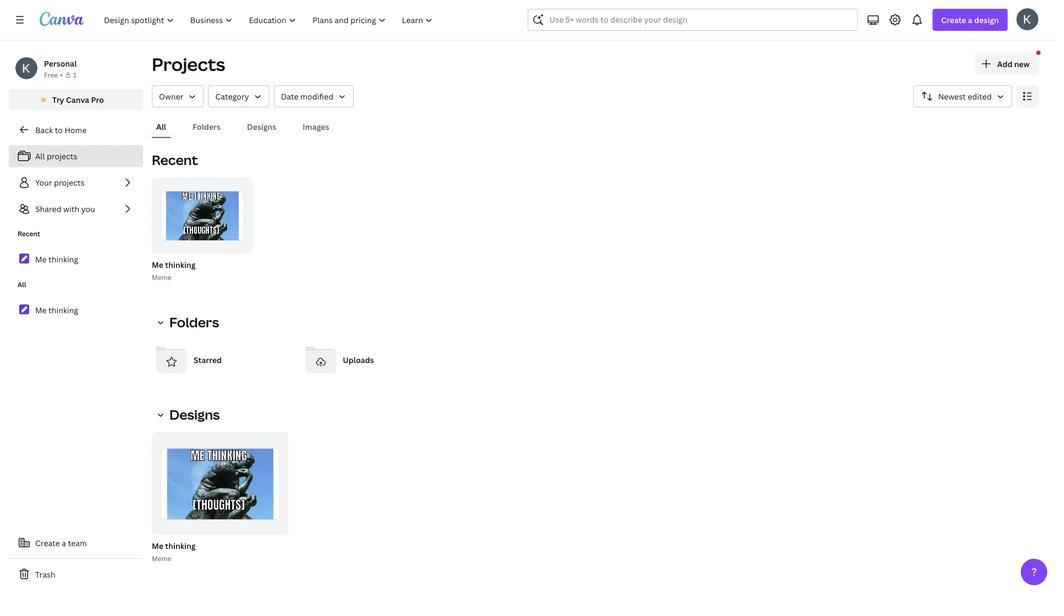 Task type: describe. For each thing, give the bounding box(es) containing it.
design
[[974, 15, 999, 25]]

1 me thinking button from the top
[[152, 258, 196, 272]]

you
[[81, 204, 95, 214]]

all projects link
[[9, 145, 143, 167]]

trash
[[35, 569, 55, 579]]

a for design
[[968, 15, 972, 25]]

back to home
[[35, 125, 87, 135]]

2 me thinking from the top
[[35, 305, 78, 315]]

category
[[215, 91, 249, 101]]

create a team button
[[9, 532, 143, 554]]

your
[[35, 177, 52, 188]]

add new
[[997, 59, 1030, 69]]

designs button
[[243, 116, 281, 137]]

designs button
[[152, 404, 226, 426]]

2 me thinking meme from the top
[[152, 541, 196, 563]]

shared with you link
[[9, 198, 143, 220]]

top level navigation element
[[97, 9, 442, 31]]

create a design
[[941, 15, 999, 25]]

images button
[[298, 116, 334, 137]]

try canva pro
[[52, 94, 104, 105]]

with
[[63, 204, 79, 214]]

canva
[[66, 94, 89, 105]]

starred link
[[152, 340, 292, 380]]

Sort by button
[[913, 85, 1012, 107]]

free •
[[44, 70, 63, 79]]

create for create a design
[[941, 15, 966, 25]]

designs inside dropdown button
[[169, 406, 220, 424]]

•
[[60, 70, 63, 79]]

1 vertical spatial recent
[[18, 229, 40, 238]]

folders button
[[152, 311, 226, 333]]

your projects
[[35, 177, 85, 188]]

shared
[[35, 204, 61, 214]]

back to home link
[[9, 119, 143, 141]]

edited
[[968, 91, 992, 101]]

pro
[[91, 94, 104, 105]]

your projects link
[[9, 172, 143, 194]]

projects for your projects
[[54, 177, 85, 188]]

back
[[35, 125, 53, 135]]

shared with you
[[35, 204, 95, 214]]

date
[[281, 91, 298, 101]]

images
[[303, 121, 329, 132]]

1 me thinking meme from the top
[[152, 259, 196, 282]]

Search search field
[[550, 9, 836, 30]]

try
[[52, 94, 64, 105]]

designs inside button
[[247, 121, 276, 132]]



Task type: vqa. For each thing, say whether or not it's contained in the screenshot.
We'd
no



Task type: locate. For each thing, give the bounding box(es) containing it.
1 vertical spatial projects
[[54, 177, 85, 188]]

0 horizontal spatial all
[[18, 280, 26, 289]]

add new button
[[975, 53, 1038, 75]]

date modified
[[281, 91, 333, 101]]

0 horizontal spatial recent
[[18, 229, 40, 238]]

a for team
[[62, 538, 66, 548]]

home
[[65, 125, 87, 135]]

1 vertical spatial a
[[62, 538, 66, 548]]

2 me thinking link from the top
[[9, 298, 143, 322]]

starred
[[194, 354, 222, 365]]

1 vertical spatial designs
[[169, 406, 220, 424]]

1 vertical spatial me thinking link
[[9, 298, 143, 322]]

0 vertical spatial create
[[941, 15, 966, 25]]

1 vertical spatial folders
[[169, 313, 219, 331]]

1 vertical spatial create
[[35, 538, 60, 548]]

newest
[[938, 91, 966, 101]]

0 vertical spatial designs
[[247, 121, 276, 132]]

a left design
[[968, 15, 972, 25]]

Owner button
[[152, 85, 204, 107]]

a inside dropdown button
[[968, 15, 972, 25]]

folders
[[193, 121, 221, 132], [169, 313, 219, 331]]

projects down back to home
[[47, 151, 77, 161]]

all projects
[[35, 151, 77, 161]]

0 vertical spatial folders
[[193, 121, 221, 132]]

Category button
[[208, 85, 269, 107]]

2 meme from the top
[[152, 554, 171, 563]]

team
[[68, 538, 87, 548]]

all for all "button"
[[156, 121, 166, 132]]

owner
[[159, 91, 183, 101]]

0 vertical spatial me thinking link
[[9, 248, 143, 271]]

trash link
[[9, 563, 143, 585]]

create left design
[[941, 15, 966, 25]]

create
[[941, 15, 966, 25], [35, 538, 60, 548]]

projects
[[152, 52, 225, 76]]

0 vertical spatial all
[[156, 121, 166, 132]]

projects right your at the left of page
[[54, 177, 85, 188]]

create a team
[[35, 538, 87, 548]]

2 horizontal spatial all
[[156, 121, 166, 132]]

list
[[9, 145, 143, 220]]

uploads
[[343, 354, 374, 365]]

me thinking
[[35, 254, 78, 264], [35, 305, 78, 315]]

add
[[997, 59, 1012, 69]]

1 vertical spatial me thinking
[[35, 305, 78, 315]]

free
[[44, 70, 58, 79]]

me thinking meme
[[152, 259, 196, 282], [152, 541, 196, 563]]

create inside create a design dropdown button
[[941, 15, 966, 25]]

recent down shared
[[18, 229, 40, 238]]

to
[[55, 125, 63, 135]]

personal
[[44, 58, 77, 68]]

all inside "button"
[[156, 121, 166, 132]]

modified
[[300, 91, 333, 101]]

list containing all projects
[[9, 145, 143, 220]]

projects
[[47, 151, 77, 161], [54, 177, 85, 188]]

all inside list
[[35, 151, 45, 161]]

folders inside dropdown button
[[169, 313, 219, 331]]

0 vertical spatial a
[[968, 15, 972, 25]]

2 me thinking button from the top
[[152, 539, 196, 553]]

0 horizontal spatial designs
[[169, 406, 220, 424]]

1 vertical spatial meme
[[152, 554, 171, 563]]

1 horizontal spatial designs
[[247, 121, 276, 132]]

0 vertical spatial projects
[[47, 151, 77, 161]]

0 vertical spatial recent
[[152, 151, 198, 169]]

folders up starred
[[169, 313, 219, 331]]

me
[[35, 254, 47, 264], [152, 259, 163, 270], [35, 305, 47, 315], [152, 541, 163, 551]]

all
[[156, 121, 166, 132], [35, 151, 45, 161], [18, 280, 26, 289]]

a left team
[[62, 538, 66, 548]]

meme
[[152, 273, 171, 282], [152, 554, 171, 563]]

1
[[73, 70, 77, 79]]

1 me thinking link from the top
[[9, 248, 143, 271]]

create for create a team
[[35, 538, 60, 548]]

try canva pro button
[[9, 89, 143, 110]]

folders inside button
[[193, 121, 221, 132]]

recent
[[152, 151, 198, 169], [18, 229, 40, 238]]

a inside 'button'
[[62, 538, 66, 548]]

0 vertical spatial meme
[[152, 273, 171, 282]]

1 horizontal spatial create
[[941, 15, 966, 25]]

0 horizontal spatial a
[[62, 538, 66, 548]]

me thinking button
[[152, 258, 196, 272], [152, 539, 196, 553]]

create left team
[[35, 538, 60, 548]]

create inside the create a team 'button'
[[35, 538, 60, 548]]

None search field
[[528, 9, 858, 31]]

designs
[[247, 121, 276, 132], [169, 406, 220, 424]]

0 vertical spatial me thinking meme
[[152, 259, 196, 282]]

Date modified button
[[274, 85, 354, 107]]

1 vertical spatial all
[[35, 151, 45, 161]]

1 me thinking from the top
[[35, 254, 78, 264]]

1 horizontal spatial recent
[[152, 151, 198, 169]]

1 meme from the top
[[152, 273, 171, 282]]

2 vertical spatial all
[[18, 280, 26, 289]]

1 horizontal spatial all
[[35, 151, 45, 161]]

thinking
[[48, 254, 78, 264], [165, 259, 196, 270], [48, 305, 78, 315], [165, 541, 196, 551]]

me thinking link
[[9, 248, 143, 271], [9, 298, 143, 322]]

projects for all projects
[[47, 151, 77, 161]]

all button
[[152, 116, 171, 137]]

1 vertical spatial me thinking button
[[152, 539, 196, 553]]

kendall parks image
[[1016, 8, 1038, 30]]

0 vertical spatial me thinking
[[35, 254, 78, 264]]

0 horizontal spatial create
[[35, 538, 60, 548]]

folders down the category
[[193, 121, 221, 132]]

uploads link
[[301, 340, 441, 380]]

recent down all "button"
[[152, 151, 198, 169]]

1 vertical spatial me thinking meme
[[152, 541, 196, 563]]

1 horizontal spatial a
[[968, 15, 972, 25]]

create a design button
[[932, 9, 1008, 31]]

folders button
[[188, 116, 225, 137]]

newest edited
[[938, 91, 992, 101]]

a
[[968, 15, 972, 25], [62, 538, 66, 548]]

new
[[1014, 59, 1030, 69]]

0 vertical spatial me thinking button
[[152, 258, 196, 272]]

all for all projects
[[35, 151, 45, 161]]



